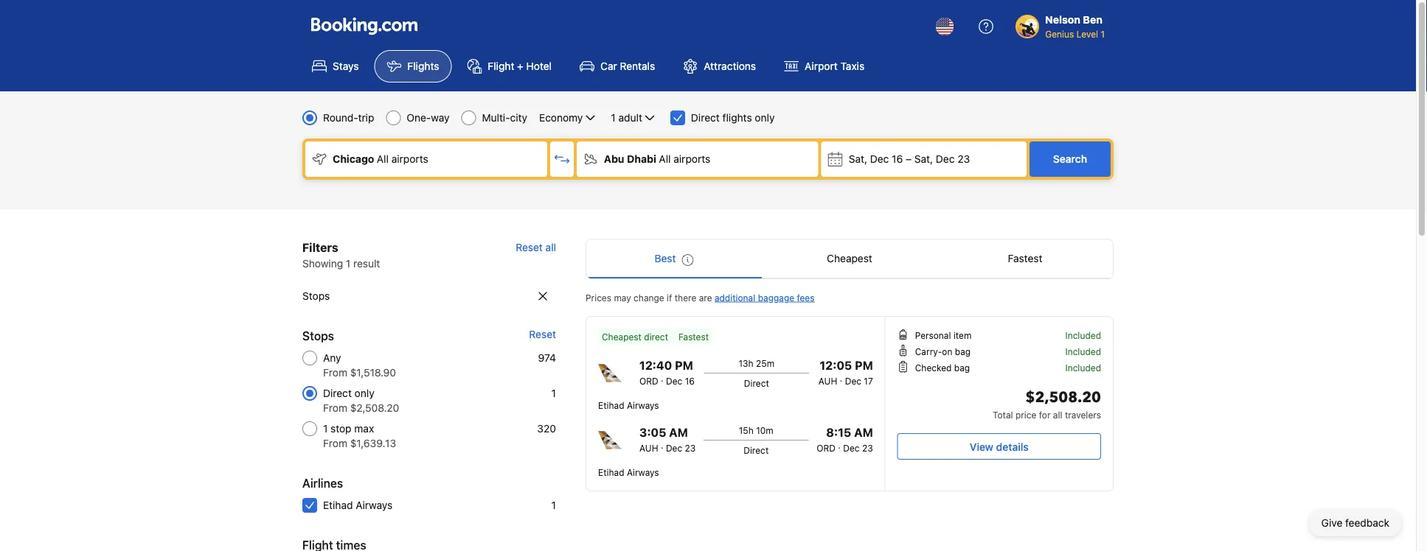 Task type: vqa. For each thing, say whether or not it's contained in the screenshot.
Jan in 6:03 Am Lga . Jan 6
no



Task type: describe. For each thing, give the bounding box(es) containing it.
from inside any from $1,518.90
[[323, 367, 347, 379]]

13h
[[739, 358, 754, 369]]

+
[[517, 60, 524, 72]]

additional baggage fees link
[[715, 293, 815, 303]]

from inside 1 stop max from $1,639.13
[[323, 438, 347, 450]]

prices
[[586, 293, 611, 303]]

additional
[[715, 293, 756, 303]]

taxis
[[841, 60, 865, 72]]

dec right –
[[936, 153, 955, 165]]

showing
[[302, 258, 343, 270]]

1 adult
[[611, 112, 642, 124]]

16 inside dropdown button
[[892, 153, 903, 165]]

15h 10m
[[739, 426, 774, 436]]

genius
[[1045, 29, 1074, 39]]

$1,518.90
[[350, 367, 396, 379]]

3:05 am auh . dec 23
[[639, 426, 696, 454]]

1 vertical spatial bag
[[954, 363, 970, 373]]

flights link
[[374, 50, 452, 83]]

nelson
[[1045, 14, 1081, 26]]

1 stop max from $1,639.13
[[323, 423, 396, 450]]

cheapest for cheapest
[[827, 253, 872, 265]]

1 vertical spatial etihad
[[598, 468, 624, 478]]

direct left flights
[[691, 112, 720, 124]]

personal item
[[915, 330, 972, 341]]

1 inside 1 stop max from $1,639.13
[[323, 423, 328, 435]]

. for 8:15
[[838, 440, 841, 451]]

nelson ben genius level 1
[[1045, 14, 1105, 39]]

2 stops from the top
[[302, 329, 334, 343]]

reset for reset
[[529, 329, 556, 341]]

search button
[[1030, 142, 1111, 177]]

13h 25m
[[739, 358, 775, 369]]

1 inside nelson ben genius level 1
[[1101, 29, 1105, 39]]

8:15 am ord . dec 23
[[817, 426, 873, 454]]

stays
[[333, 60, 359, 72]]

direct down 15h 10m
[[744, 446, 769, 456]]

item
[[954, 330, 972, 341]]

–
[[906, 153, 912, 165]]

am for 8:15 am
[[854, 426, 873, 440]]

auh for 12:05 pm
[[819, 376, 837, 387]]

$1,639.13
[[350, 438, 396, 450]]

3 included from the top
[[1065, 363, 1101, 373]]

reset for reset all
[[516, 242, 543, 254]]

dec left –
[[870, 153, 889, 165]]

abu dhabi all airports
[[604, 153, 711, 165]]

dec for 12:40 pm
[[666, 376, 683, 387]]

from inside direct only from $2,508.20
[[323, 402, 347, 415]]

checked
[[915, 363, 952, 373]]

car
[[600, 60, 617, 72]]

best button
[[586, 240, 762, 278]]

abu
[[604, 153, 624, 165]]

2 all from the left
[[659, 153, 671, 165]]

1 stops from the top
[[302, 290, 330, 302]]

320
[[537, 423, 556, 435]]

prices may change if there are additional baggage fees
[[586, 293, 815, 303]]

flight + hotel
[[488, 60, 552, 72]]

2 vertical spatial etihad
[[323, 500, 353, 512]]

filters
[[302, 241, 338, 255]]

stays link
[[299, 50, 371, 83]]

direct
[[644, 332, 668, 342]]

dec for 8:15 am
[[843, 443, 860, 454]]

sat, dec 16 – sat, dec 23 button
[[821, 142, 1027, 177]]

travelers
[[1065, 410, 1101, 420]]

direct only from $2,508.20
[[323, 388, 399, 415]]

dec for 12:05 pm
[[845, 376, 862, 387]]

carry-on bag
[[915, 347, 971, 357]]

attractions
[[704, 60, 756, 72]]

change
[[634, 293, 664, 303]]

1 vertical spatial etihad airways
[[598, 468, 659, 478]]

flights
[[407, 60, 439, 72]]

0 vertical spatial airways
[[627, 401, 659, 411]]

12:40
[[639, 359, 672, 373]]

3:05
[[639, 426, 666, 440]]

checked bag
[[915, 363, 970, 373]]

12:05
[[820, 359, 852, 373]]

any
[[323, 352, 341, 364]]

car rentals link
[[567, 50, 668, 83]]

if
[[667, 293, 672, 303]]

view details button
[[897, 434, 1101, 460]]

on
[[942, 347, 953, 357]]

23 for 8:15 am
[[862, 443, 873, 454]]

direct inside direct only from $2,508.20
[[323, 388, 352, 400]]

tab list containing best
[[586, 240, 1113, 280]]

flights
[[723, 112, 752, 124]]

rentals
[[620, 60, 655, 72]]

stop
[[331, 423, 352, 435]]

dhabi
[[627, 153, 656, 165]]

1 sat, from the left
[[849, 153, 867, 165]]

. for 12:05
[[840, 373, 843, 384]]

level
[[1077, 29, 1098, 39]]

feedback
[[1345, 517, 1390, 530]]

all inside reset all button
[[546, 242, 556, 254]]

$2,508.20 inside $2,508.20 total price for all travelers
[[1026, 388, 1101, 408]]

trip
[[358, 112, 374, 124]]

23 inside dropdown button
[[958, 153, 970, 165]]

dec for 3:05 am
[[666, 443, 682, 454]]

airlines
[[302, 477, 343, 491]]

flight + hotel link
[[455, 50, 564, 83]]

sat, dec 16 – sat, dec 23
[[849, 153, 970, 165]]

ben
[[1083, 14, 1103, 26]]

am for 3:05 am
[[669, 426, 688, 440]]

0 vertical spatial bag
[[955, 347, 971, 357]]

round-trip
[[323, 112, 374, 124]]

ord for 12:40 pm
[[639, 376, 658, 387]]



Task type: locate. For each thing, give the bounding box(es) containing it.
23 inside 3:05 am auh . dec 23
[[685, 443, 696, 454]]

$2,508.20 up max
[[350, 402, 399, 415]]

ord down '12:40'
[[639, 376, 658, 387]]

auh inside '12:05 pm auh . dec 17'
[[819, 376, 837, 387]]

am right 3:05
[[669, 426, 688, 440]]

all right chicago
[[377, 153, 389, 165]]

$2,508.20
[[1026, 388, 1101, 408], [350, 402, 399, 415]]

1 all from the left
[[377, 153, 389, 165]]

0 horizontal spatial all
[[546, 242, 556, 254]]

from up stop
[[323, 402, 347, 415]]

carry-
[[915, 347, 942, 357]]

auh down 3:05
[[639, 443, 658, 454]]

1 horizontal spatial 23
[[862, 443, 873, 454]]

baggage
[[758, 293, 794, 303]]

there
[[675, 293, 697, 303]]

only right flights
[[755, 112, 775, 124]]

dec down 3:05
[[666, 443, 682, 454]]

from down stop
[[323, 438, 347, 450]]

bag down carry-on bag
[[954, 363, 970, 373]]

1 horizontal spatial sat,
[[915, 153, 933, 165]]

1 vertical spatial cheapest
[[602, 332, 642, 342]]

ord down 8:15
[[817, 443, 836, 454]]

1 horizontal spatial am
[[854, 426, 873, 440]]

15h
[[739, 426, 754, 436]]

etihad airways down airlines
[[323, 500, 393, 512]]

chicago all airports
[[333, 153, 428, 165]]

2 vertical spatial airways
[[356, 500, 393, 512]]

multi-city
[[482, 112, 527, 124]]

cheapest button
[[762, 240, 938, 278]]

flight
[[488, 60, 514, 72]]

etihad airways down 3:05
[[598, 468, 659, 478]]

1 horizontal spatial $2,508.20
[[1026, 388, 1101, 408]]

details
[[996, 441, 1029, 453]]

fastest button
[[938, 240, 1113, 278]]

0 vertical spatial fastest
[[1008, 253, 1043, 265]]

dec inside '12:05 pm auh . dec 17'
[[845, 376, 862, 387]]

0 horizontal spatial ord
[[639, 376, 658, 387]]

round-
[[323, 112, 358, 124]]

1 vertical spatial fastest
[[679, 332, 709, 342]]

0 horizontal spatial 16
[[685, 376, 695, 387]]

23 for 3:05 am
[[685, 443, 696, 454]]

tab list
[[586, 240, 1113, 280]]

best image
[[682, 254, 694, 266], [682, 254, 694, 266]]

2 vertical spatial from
[[323, 438, 347, 450]]

2 airports from the left
[[674, 153, 711, 165]]

airport taxis
[[805, 60, 865, 72]]

16 left –
[[892, 153, 903, 165]]

. inside 8:15 am ord . dec 23
[[838, 440, 841, 451]]

1 vertical spatial all
[[1053, 410, 1063, 420]]

pm for 12:05 pm
[[855, 359, 873, 373]]

1 vertical spatial auh
[[639, 443, 658, 454]]

3 from from the top
[[323, 438, 347, 450]]

1 horizontal spatial airports
[[674, 153, 711, 165]]

fees
[[797, 293, 815, 303]]

0 horizontal spatial 23
[[685, 443, 696, 454]]

0 vertical spatial reset
[[516, 242, 543, 254]]

price
[[1016, 410, 1037, 420]]

fastest
[[1008, 253, 1043, 265], [679, 332, 709, 342]]

only down $1,518.90
[[355, 388, 374, 400]]

dec inside 8:15 am ord . dec 23
[[843, 443, 860, 454]]

direct flights only
[[691, 112, 775, 124]]

1 adult button
[[610, 109, 659, 127]]

0 horizontal spatial auh
[[639, 443, 658, 454]]

way
[[431, 112, 450, 124]]

auh
[[819, 376, 837, 387], [639, 443, 658, 454]]

any from $1,518.90
[[323, 352, 396, 379]]

2 am from the left
[[854, 426, 873, 440]]

hotel
[[526, 60, 552, 72]]

sat, left –
[[849, 153, 867, 165]]

12:40 pm ord . dec 16
[[639, 359, 695, 387]]

dec left 17
[[845, 376, 862, 387]]

ord inside 8:15 am ord . dec 23
[[817, 443, 836, 454]]

max
[[354, 423, 374, 435]]

0 vertical spatial stops
[[302, 290, 330, 302]]

1 horizontal spatial auh
[[819, 376, 837, 387]]

give
[[1322, 517, 1343, 530]]

ord for 8:15 am
[[817, 443, 836, 454]]

airports down "one-" on the top left
[[391, 153, 428, 165]]

sat, right –
[[915, 153, 933, 165]]

. for 12:40
[[661, 373, 664, 384]]

auh inside 3:05 am auh . dec 23
[[639, 443, 658, 454]]

reset inside reset all button
[[516, 242, 543, 254]]

. down 8:15
[[838, 440, 841, 451]]

included
[[1065, 330, 1101, 341], [1065, 347, 1101, 357], [1065, 363, 1101, 373]]

1 horizontal spatial 16
[[892, 153, 903, 165]]

0 horizontal spatial am
[[669, 426, 688, 440]]

airport
[[805, 60, 838, 72]]

2 pm from the left
[[855, 359, 873, 373]]

1 vertical spatial stops
[[302, 329, 334, 343]]

1 horizontal spatial all
[[1053, 410, 1063, 420]]

0 vertical spatial from
[[323, 367, 347, 379]]

airports
[[391, 153, 428, 165], [674, 153, 711, 165]]

sat,
[[849, 153, 867, 165], [915, 153, 933, 165]]

0 horizontal spatial pm
[[675, 359, 693, 373]]

direct
[[691, 112, 720, 124], [744, 378, 769, 389], [323, 388, 352, 400], [744, 446, 769, 456]]

result
[[353, 258, 380, 270]]

0 vertical spatial cheapest
[[827, 253, 872, 265]]

for
[[1039, 410, 1051, 420]]

am inside 8:15 am ord . dec 23
[[854, 426, 873, 440]]

0 vertical spatial 16
[[892, 153, 903, 165]]

1 horizontal spatial only
[[755, 112, 775, 124]]

airways
[[627, 401, 659, 411], [627, 468, 659, 478], [356, 500, 393, 512]]

. down '12:40'
[[661, 373, 664, 384]]

cheapest inside button
[[827, 253, 872, 265]]

2 sat, from the left
[[915, 153, 933, 165]]

1 horizontal spatial fastest
[[1008, 253, 1043, 265]]

0 horizontal spatial cheapest
[[602, 332, 642, 342]]

1 horizontal spatial ord
[[817, 443, 836, 454]]

auh for 3:05 am
[[639, 443, 658, 454]]

1 vertical spatial reset
[[529, 329, 556, 341]]

1 horizontal spatial cheapest
[[827, 253, 872, 265]]

dec down 8:15
[[843, 443, 860, 454]]

0 vertical spatial etihad airways
[[598, 401, 659, 411]]

airport taxis link
[[772, 50, 877, 83]]

one-way
[[407, 112, 450, 124]]

am
[[669, 426, 688, 440], [854, 426, 873, 440]]

0 vertical spatial included
[[1065, 330, 1101, 341]]

16 up 3:05 am auh . dec 23
[[685, 376, 695, 387]]

0 vertical spatial auh
[[819, 376, 837, 387]]

from down 'any'
[[323, 367, 347, 379]]

. for 3:05
[[661, 440, 664, 451]]

cheapest direct
[[602, 332, 668, 342]]

1 inside 'dropdown button'
[[611, 112, 616, 124]]

8:15
[[826, 426, 851, 440]]

.
[[661, 373, 664, 384], [840, 373, 843, 384], [661, 440, 664, 451], [838, 440, 841, 451]]

fastest inside button
[[1008, 253, 1043, 265]]

bag right on
[[955, 347, 971, 357]]

all right the "dhabi"
[[659, 153, 671, 165]]

total
[[993, 410, 1013, 420]]

pm
[[675, 359, 693, 373], [855, 359, 873, 373]]

974
[[538, 352, 556, 364]]

stops down showing
[[302, 290, 330, 302]]

city
[[510, 112, 527, 124]]

1 included from the top
[[1065, 330, 1101, 341]]

$2,508.20 up "for" at bottom right
[[1026, 388, 1101, 408]]

ord inside 12:40 pm ord . dec 16
[[639, 376, 658, 387]]

. inside '12:05 pm auh . dec 17'
[[840, 373, 843, 384]]

0 vertical spatial only
[[755, 112, 775, 124]]

. inside 3:05 am auh . dec 23
[[661, 440, 664, 451]]

12:05 pm auh . dec 17
[[819, 359, 873, 387]]

dec inside 12:40 pm ord . dec 16
[[666, 376, 683, 387]]

am right 8:15
[[854, 426, 873, 440]]

ord
[[639, 376, 658, 387], [817, 443, 836, 454]]

1 vertical spatial airways
[[627, 468, 659, 478]]

view details
[[970, 441, 1029, 453]]

1 horizontal spatial all
[[659, 153, 671, 165]]

0 vertical spatial etihad
[[598, 401, 624, 411]]

stops
[[302, 290, 330, 302], [302, 329, 334, 343]]

1 from from the top
[[323, 367, 347, 379]]

are
[[699, 293, 712, 303]]

booking.com logo image
[[311, 17, 417, 35], [311, 17, 417, 35]]

airways down 3:05
[[627, 468, 659, 478]]

0 horizontal spatial only
[[355, 388, 374, 400]]

pm inside '12:05 pm auh . dec 17'
[[855, 359, 873, 373]]

dec
[[870, 153, 889, 165], [936, 153, 955, 165], [666, 376, 683, 387], [845, 376, 862, 387], [666, 443, 682, 454], [843, 443, 860, 454]]

economy
[[539, 112, 583, 124]]

direct up stop
[[323, 388, 352, 400]]

2 from from the top
[[323, 402, 347, 415]]

. down 3:05
[[661, 440, 664, 451]]

reset all button
[[516, 239, 556, 257]]

reset button
[[529, 328, 556, 342]]

stops up 'any'
[[302, 329, 334, 343]]

etihad airways
[[598, 401, 659, 411], [598, 468, 659, 478], [323, 500, 393, 512]]

17
[[864, 376, 873, 387]]

all inside $2,508.20 total price for all travelers
[[1053, 410, 1063, 420]]

1 am from the left
[[669, 426, 688, 440]]

best
[[655, 253, 676, 265]]

0 horizontal spatial fastest
[[679, 332, 709, 342]]

airways up 3:05
[[627, 401, 659, 411]]

pm for 12:40 pm
[[675, 359, 693, 373]]

0 horizontal spatial airports
[[391, 153, 428, 165]]

cheapest for cheapest direct
[[602, 332, 642, 342]]

adult
[[619, 112, 642, 124]]

1 pm from the left
[[675, 359, 693, 373]]

only inside direct only from $2,508.20
[[355, 388, 374, 400]]

airports right the "dhabi"
[[674, 153, 711, 165]]

auh down 12:05
[[819, 376, 837, 387]]

0 horizontal spatial $2,508.20
[[350, 402, 399, 415]]

pm up 17
[[855, 359, 873, 373]]

from
[[323, 367, 347, 379], [323, 402, 347, 415], [323, 438, 347, 450]]

multi-
[[482, 112, 510, 124]]

. inside 12:40 pm ord . dec 16
[[661, 373, 664, 384]]

dec inside 3:05 am auh . dec 23
[[666, 443, 682, 454]]

am inside 3:05 am auh . dec 23
[[669, 426, 688, 440]]

dec down '12:40'
[[666, 376, 683, 387]]

$2,508.20 inside direct only from $2,508.20
[[350, 402, 399, 415]]

etihad airways up 3:05
[[598, 401, 659, 411]]

2 vertical spatial etihad airways
[[323, 500, 393, 512]]

1 vertical spatial included
[[1065, 347, 1101, 357]]

car rentals
[[600, 60, 655, 72]]

0 horizontal spatial all
[[377, 153, 389, 165]]

attractions link
[[671, 50, 769, 83]]

1 airports from the left
[[391, 153, 428, 165]]

etihad
[[598, 401, 624, 411], [598, 468, 624, 478], [323, 500, 353, 512]]

give feedback button
[[1310, 510, 1401, 537]]

10m
[[756, 426, 774, 436]]

chicago
[[333, 153, 374, 165]]

2 included from the top
[[1065, 347, 1101, 357]]

0 vertical spatial ord
[[639, 376, 658, 387]]

. down 12:05
[[840, 373, 843, 384]]

pm right '12:40'
[[675, 359, 693, 373]]

1 vertical spatial from
[[323, 402, 347, 415]]

showing 1 result
[[302, 258, 380, 270]]

direct down 13h 25m
[[744, 378, 769, 389]]

23 inside 8:15 am ord . dec 23
[[862, 443, 873, 454]]

reset all
[[516, 242, 556, 254]]

1 horizontal spatial pm
[[855, 359, 873, 373]]

1 vertical spatial only
[[355, 388, 374, 400]]

one-
[[407, 112, 431, 124]]

airways down "$1,639.13"
[[356, 500, 393, 512]]

$2,508.20 total price for all travelers
[[993, 388, 1101, 420]]

1 vertical spatial 16
[[685, 376, 695, 387]]

only
[[755, 112, 775, 124], [355, 388, 374, 400]]

pm inside 12:40 pm ord . dec 16
[[675, 359, 693, 373]]

2 vertical spatial included
[[1065, 363, 1101, 373]]

0 horizontal spatial sat,
[[849, 153, 867, 165]]

16 inside 12:40 pm ord . dec 16
[[685, 376, 695, 387]]

2 horizontal spatial 23
[[958, 153, 970, 165]]

1 vertical spatial ord
[[817, 443, 836, 454]]

0 vertical spatial all
[[546, 242, 556, 254]]

search
[[1053, 153, 1087, 165]]



